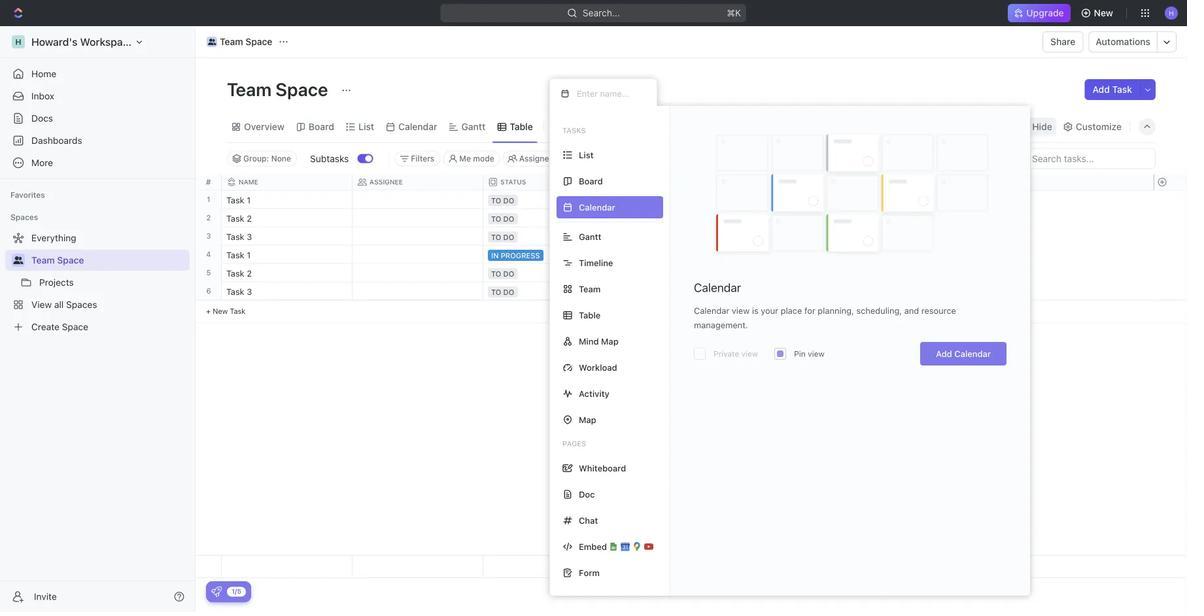 Task type: vqa. For each thing, say whether or not it's contained in the screenshot.
Add related to Add Calendar
yes



Task type: describe. For each thing, give the bounding box(es) containing it.
sidebar navigation
[[0, 26, 196, 612]]

view for private view
[[808, 349, 825, 358]]

1 2 3 4 5 6
[[206, 195, 211, 295]]

do for ‎task 2's set priority element
[[503, 215, 514, 223]]

1 vertical spatial table
[[579, 310, 601, 320]]

‎task for ‎task 1
[[226, 195, 244, 205]]

press space to select this row. row containing 2
[[196, 209, 222, 227]]

1 horizontal spatial board
[[579, 176, 603, 186]]

1 horizontal spatial space
[[245, 36, 272, 47]]

task 3 for first the to do cell from the bottom
[[226, 286, 252, 296]]

customize
[[1076, 121, 1122, 132]]

set priority image for ‎task 1
[[743, 191, 763, 211]]

inbox link
[[5, 86, 190, 107]]

assignees
[[519, 154, 558, 163]]

3 to from the top
[[491, 233, 501, 241]]

calendar inside 'link'
[[398, 121, 437, 132]]

to do for ‎task 1's set priority element
[[491, 196, 514, 205]]

task 2
[[226, 268, 252, 278]]

whiteboard
[[579, 463, 626, 473]]

⌘k
[[727, 8, 741, 18]]

chat
[[579, 516, 598, 526]]

0 vertical spatial map
[[601, 337, 619, 346]]

6
[[206, 287, 211, 295]]

private
[[714, 349, 739, 358]]

to do for ‎task 2's set priority element
[[491, 215, 514, 223]]

team space inside tree
[[31, 255, 84, 266]]

your
[[761, 306, 778, 316]]

table link
[[507, 118, 533, 136]]

view
[[566, 121, 587, 132]]

set priority image for task 3
[[743, 228, 763, 248]]

search...
[[583, 8, 620, 18]]

pages
[[563, 440, 586, 448]]

embed
[[579, 542, 607, 552]]

task inside button
[[1112, 84, 1132, 95]]

overview
[[244, 121, 284, 132]]

press space to select this row. row containing 6
[[196, 282, 222, 301]]

automations
[[1096, 36, 1151, 47]]

do for task 3's set priority element
[[503, 233, 514, 241]]

new button
[[1076, 3, 1121, 24]]

view button
[[549, 112, 592, 142]]

set priority image
[[743, 210, 763, 229]]

hide button
[[1017, 118, 1056, 136]]

favorites
[[10, 190, 45, 200]]

0 horizontal spatial gantt
[[461, 121, 486, 132]]

inbox
[[31, 91, 54, 101]]

press space to select this row. row containing 5
[[196, 264, 222, 282]]

new for new task
[[213, 307, 228, 316]]

user group image inside team space link
[[208, 39, 216, 45]]

management.
[[694, 320, 748, 330]]

tasks
[[563, 126, 586, 135]]

form
[[579, 568, 600, 578]]

3 down ‎task 2
[[247, 232, 252, 241]]

0 vertical spatial team space
[[220, 36, 272, 47]]

2 horizontal spatial space
[[276, 78, 328, 100]]

share
[[1051, 36, 1076, 47]]

place
[[781, 306, 802, 316]]

Search tasks... text field
[[1024, 149, 1155, 168]]

1 vertical spatial list
[[579, 150, 594, 160]]

team space tree
[[5, 228, 190, 338]]

1 to from the top
[[491, 196, 501, 205]]

add for add calendar
[[936, 349, 952, 359]]

2 for 1
[[206, 214, 211, 222]]

4 to from the top
[[491, 269, 501, 278]]

share button
[[1043, 31, 1083, 52]]

dashboards link
[[5, 130, 190, 151]]

show closed
[[583, 154, 631, 163]]

user group image inside team space tree
[[13, 256, 23, 264]]

4
[[206, 250, 211, 259]]

overview link
[[241, 118, 284, 136]]

upgrade link
[[1008, 4, 1071, 22]]

set priority element for ‎task 1
[[743, 191, 763, 211]]

and
[[904, 306, 919, 316]]

scheduling,
[[856, 306, 902, 316]]

assignees button
[[503, 151, 564, 166]]

row group containing 1 2 3 4 5 6
[[196, 191, 222, 323]]

calendar link
[[396, 118, 437, 136]]

calendar inside calendar view is your place for planning, scheduling, and resource management.
[[694, 306, 730, 316]]

doc
[[579, 490, 595, 499]]

view right private
[[741, 349, 758, 358]]

board link
[[306, 118, 334, 136]]

mind
[[579, 337, 599, 346]]

upgrade
[[1027, 8, 1064, 18]]

1 horizontal spatial team space link
[[203, 34, 276, 50]]

gantt link
[[459, 118, 486, 136]]

progress
[[501, 251, 540, 260]]

list link
[[356, 118, 374, 136]]

press space to select this row. row containing ‎task 1
[[222, 191, 876, 211]]

2 for ‎task
[[247, 213, 252, 223]]

to do cell for ‎task 2's set priority element
[[483, 209, 614, 227]]



Task type: locate. For each thing, give the bounding box(es) containing it.
favorites button
[[5, 187, 50, 203]]

1 vertical spatial user group image
[[13, 256, 23, 264]]

to do cell
[[483, 191, 614, 208], [483, 209, 614, 227], [483, 227, 614, 245], [483, 264, 614, 282], [483, 282, 614, 300]]

map right mind
[[601, 337, 619, 346]]

4 to do from the top
[[491, 269, 514, 278]]

hide
[[1032, 121, 1052, 132], [653, 154, 670, 163]]

press space to select this row. row containing 3
[[196, 227, 222, 246]]

5 do from the top
[[503, 288, 514, 296]]

row group
[[196, 191, 222, 323], [222, 191, 876, 323], [1154, 191, 1187, 323], [1154, 556, 1187, 578]]

set priority element for task 3
[[743, 228, 763, 248]]

0 vertical spatial hide
[[1032, 121, 1052, 132]]

0 vertical spatial new
[[1094, 8, 1113, 18]]

new for new
[[1094, 8, 1113, 18]]

3 set priority element from the top
[[743, 228, 763, 248]]

set priority element
[[743, 191, 763, 211], [743, 210, 763, 229], [743, 228, 763, 248], [743, 246, 763, 266]]

press space to select this row. row
[[196, 191, 222, 209], [222, 191, 876, 211], [196, 209, 222, 227], [222, 209, 876, 229], [196, 227, 222, 246], [222, 227, 876, 248], [196, 246, 222, 264], [222, 246, 876, 266], [196, 264, 222, 282], [222, 264, 876, 282], [196, 282, 222, 301], [222, 282, 876, 301], [222, 556, 876, 578]]

#
[[206, 178, 211, 187]]

Enter name... field
[[576, 88, 646, 99]]

to do cell for ‎task 1's set priority element
[[483, 191, 614, 208]]

2 task 3 from the top
[[226, 286, 252, 296]]

to do cell for task 3's set priority element
[[483, 227, 614, 245]]

row group containing ‎task 1
[[222, 191, 876, 323]]

1 horizontal spatial table
[[579, 310, 601, 320]]

1 horizontal spatial add
[[1093, 84, 1110, 95]]

list down tasks
[[579, 150, 594, 160]]

set priority element for ‎task 2
[[743, 210, 763, 229]]

2 ‎task from the top
[[226, 213, 244, 223]]

team inside tree
[[31, 255, 55, 266]]

2 to do from the top
[[491, 215, 514, 223]]

2 do from the top
[[503, 215, 514, 223]]

add task button
[[1085, 79, 1140, 100]]

view left is
[[732, 306, 750, 316]]

subtasks button
[[305, 148, 357, 169]]

docs link
[[5, 108, 190, 129]]

view right pin
[[808, 349, 825, 358]]

grid
[[196, 174, 1187, 578]]

0 horizontal spatial hide
[[653, 154, 670, 163]]

hide button
[[648, 151, 676, 166]]

0 vertical spatial space
[[245, 36, 272, 47]]

grid containing ‎task 1
[[196, 174, 1187, 578]]

0 horizontal spatial add
[[936, 349, 952, 359]]

task
[[1112, 84, 1132, 95], [226, 232, 244, 241], [226, 250, 244, 260], [226, 268, 244, 278], [226, 286, 244, 296], [230, 307, 246, 316]]

1 down # at the top of the page
[[207, 195, 210, 204]]

1 do from the top
[[503, 196, 514, 205]]

0 vertical spatial gantt
[[461, 121, 486, 132]]

3 inside 1 2 3 4 5 6
[[206, 232, 211, 240]]

add for add task
[[1093, 84, 1110, 95]]

1 vertical spatial new
[[213, 307, 228, 316]]

1 vertical spatial team space
[[227, 78, 332, 100]]

invite
[[34, 591, 57, 602]]

1 horizontal spatial user group image
[[208, 39, 216, 45]]

0 vertical spatial task 3
[[226, 232, 252, 241]]

0 horizontal spatial board
[[309, 121, 334, 132]]

2 left ‎task 2
[[206, 214, 211, 222]]

1 vertical spatial board
[[579, 176, 603, 186]]

workload
[[579, 363, 617, 373]]

set priority element for task 1
[[743, 246, 763, 266]]

show closed button
[[566, 151, 637, 166]]

0 vertical spatial board
[[309, 121, 334, 132]]

2 set priority image from the top
[[743, 228, 763, 248]]

row
[[222, 174, 876, 190]]

docs
[[31, 113, 53, 124]]

‎task 1
[[226, 195, 251, 205]]

new
[[1094, 8, 1113, 18], [213, 307, 228, 316]]

1 up ‎task 2
[[247, 195, 251, 205]]

3 up 4
[[206, 232, 211, 240]]

2 set priority element from the top
[[743, 210, 763, 229]]

set priority image
[[743, 191, 763, 211], [743, 228, 763, 248], [743, 246, 763, 266]]

‎task
[[226, 195, 244, 205], [226, 213, 244, 223]]

view button
[[549, 118, 592, 136]]

0 vertical spatial ‎task
[[226, 195, 244, 205]]

1 ‎task from the top
[[226, 195, 244, 205]]

resource
[[921, 306, 956, 316]]

1 task 3 from the top
[[226, 232, 252, 241]]

1 vertical spatial gantt
[[579, 232, 601, 242]]

calendar
[[398, 121, 437, 132], [694, 281, 741, 295], [694, 306, 730, 316], [954, 349, 991, 359]]

1 vertical spatial hide
[[653, 154, 670, 163]]

map down activity
[[579, 415, 596, 425]]

to do
[[491, 196, 514, 205], [491, 215, 514, 223], [491, 233, 514, 241], [491, 269, 514, 278], [491, 288, 514, 296]]

1 horizontal spatial gantt
[[579, 232, 601, 242]]

add up customize
[[1093, 84, 1110, 95]]

home link
[[5, 63, 190, 84]]

1 for ‎task 1
[[247, 195, 251, 205]]

0 vertical spatial table
[[510, 121, 533, 132]]

5 to do from the top
[[491, 288, 514, 296]]

new task
[[213, 307, 246, 316]]

1 vertical spatial map
[[579, 415, 596, 425]]

add task
[[1093, 84, 1132, 95]]

0 vertical spatial team space link
[[203, 34, 276, 50]]

2 vertical spatial team space
[[31, 255, 84, 266]]

gantt left table link
[[461, 121, 486, 132]]

2
[[247, 213, 252, 223], [206, 214, 211, 222], [247, 268, 252, 278]]

1 horizontal spatial list
[[579, 150, 594, 160]]

‎task 2
[[226, 213, 252, 223]]

in
[[491, 251, 499, 260]]

press space to select this row. row containing 4
[[196, 246, 222, 264]]

1 to do cell from the top
[[483, 191, 614, 208]]

4 to do cell from the top
[[483, 264, 614, 282]]

hide inside dropdown button
[[1032, 121, 1052, 132]]

0 horizontal spatial user group image
[[13, 256, 23, 264]]

is
[[752, 306, 759, 316]]

2 for task
[[247, 268, 252, 278]]

hide right closed
[[653, 154, 670, 163]]

2 down ‎task 1
[[247, 213, 252, 223]]

3
[[247, 232, 252, 241], [206, 232, 211, 240], [247, 286, 252, 296]]

board up subtasks
[[309, 121, 334, 132]]

activity
[[579, 389, 610, 399]]

to
[[491, 196, 501, 205], [491, 215, 501, 223], [491, 233, 501, 241], [491, 269, 501, 278], [491, 288, 501, 296]]

1
[[247, 195, 251, 205], [207, 195, 210, 204], [247, 250, 251, 260]]

customize button
[[1059, 118, 1126, 136]]

task 1
[[226, 250, 251, 260]]

1 horizontal spatial map
[[601, 337, 619, 346]]

home
[[31, 68, 56, 79]]

closed
[[606, 154, 631, 163]]

1 vertical spatial add
[[936, 349, 952, 359]]

map
[[601, 337, 619, 346], [579, 415, 596, 425]]

private view
[[714, 349, 758, 358]]

0 horizontal spatial list
[[358, 121, 374, 132]]

board
[[309, 121, 334, 132], [579, 176, 603, 186]]

1 vertical spatial space
[[276, 78, 328, 100]]

2 to do cell from the top
[[483, 209, 614, 227]]

1 to do from the top
[[491, 196, 514, 205]]

new inside grid
[[213, 307, 228, 316]]

team space link
[[203, 34, 276, 50], [31, 250, 187, 271]]

press space to select this row. row containing ‎task 2
[[222, 209, 876, 229]]

view inside calendar view is your place for planning, scheduling, and resource management.
[[732, 306, 750, 316]]

new inside button
[[1094, 8, 1113, 18]]

automations button
[[1089, 32, 1157, 52]]

list right board link
[[358, 121, 374, 132]]

spaces
[[10, 213, 38, 222]]

task 3 down ‎task 2
[[226, 232, 252, 241]]

pin view
[[794, 349, 825, 358]]

add calendar
[[936, 349, 991, 359]]

add inside button
[[1093, 84, 1110, 95]]

team space
[[220, 36, 272, 47], [227, 78, 332, 100], [31, 255, 84, 266]]

1 up task 2
[[247, 250, 251, 260]]

1 vertical spatial task 3
[[226, 286, 252, 296]]

task 3 down task 2
[[226, 286, 252, 296]]

gantt up timeline
[[579, 232, 601, 242]]

gantt
[[461, 121, 486, 132], [579, 232, 601, 242]]

2 down task 1
[[247, 268, 252, 278]]

do for ‎task 1's set priority element
[[503, 196, 514, 205]]

3 set priority image from the top
[[743, 246, 763, 266]]

list
[[358, 121, 374, 132], [579, 150, 594, 160]]

5 to do cell from the top
[[483, 282, 614, 300]]

4 set priority element from the top
[[743, 246, 763, 266]]

new up the 'automations'
[[1094, 8, 1113, 18]]

0 horizontal spatial table
[[510, 121, 533, 132]]

table up mind
[[579, 310, 601, 320]]

1 horizontal spatial new
[[1094, 8, 1113, 18]]

subtasks
[[310, 153, 349, 164]]

table up 'assignees' button in the top of the page
[[510, 121, 533, 132]]

0 vertical spatial list
[[358, 121, 374, 132]]

board down show
[[579, 176, 603, 186]]

‎task down ‎task 1
[[226, 213, 244, 223]]

onboarding checklist button element
[[211, 587, 222, 597]]

pin
[[794, 349, 806, 358]]

in progress cell
[[483, 246, 614, 263]]

1 vertical spatial ‎task
[[226, 213, 244, 223]]

0 vertical spatial add
[[1093, 84, 1110, 95]]

1 inside 1 2 3 4 5 6
[[207, 195, 210, 204]]

0 horizontal spatial new
[[213, 307, 228, 316]]

3 do from the top
[[503, 233, 514, 241]]

view
[[732, 306, 750, 316], [741, 349, 758, 358], [808, 349, 825, 358]]

calendar view is your place for planning, scheduling, and resource management.
[[694, 306, 956, 330]]

add down resource
[[936, 349, 952, 359]]

2 vertical spatial space
[[57, 255, 84, 266]]

0 horizontal spatial map
[[579, 415, 596, 425]]

0 vertical spatial user group image
[[208, 39, 216, 45]]

‎task for ‎task 2
[[226, 213, 244, 223]]

team space link inside tree
[[31, 250, 187, 271]]

2 inside 1 2 3 4 5 6
[[206, 214, 211, 222]]

for
[[804, 306, 815, 316]]

task 3
[[226, 232, 252, 241], [226, 286, 252, 296]]

cell
[[353, 191, 483, 208], [614, 191, 745, 208], [353, 209, 483, 227], [614, 209, 745, 227], [353, 227, 483, 245], [614, 227, 745, 245], [353, 246, 483, 263], [614, 246, 745, 263], [353, 264, 483, 282], [614, 264, 745, 282], [745, 264, 876, 282], [353, 282, 483, 300], [614, 282, 745, 300], [745, 282, 876, 300], [745, 556, 876, 578]]

task 3 for the to do cell for task 3's set priority element
[[226, 232, 252, 241]]

1/5
[[232, 588, 241, 595]]

5 to from the top
[[491, 288, 501, 296]]

do
[[503, 196, 514, 205], [503, 215, 514, 223], [503, 233, 514, 241], [503, 269, 514, 278], [503, 288, 514, 296]]

5
[[206, 269, 211, 277]]

hide left customize button
[[1032, 121, 1052, 132]]

view for calendar
[[732, 306, 750, 316]]

space inside tree
[[57, 255, 84, 266]]

3 to do cell from the top
[[483, 227, 614, 245]]

onboarding checklist button image
[[211, 587, 222, 597]]

0 horizontal spatial team space link
[[31, 250, 187, 271]]

1 horizontal spatial hide
[[1032, 121, 1052, 132]]

timeline
[[579, 258, 613, 268]]

to do for task 3's set priority element
[[491, 233, 514, 241]]

table
[[510, 121, 533, 132], [579, 310, 601, 320]]

show
[[583, 154, 603, 163]]

in progress
[[491, 251, 540, 260]]

1 set priority image from the top
[[743, 191, 763, 211]]

mind map
[[579, 337, 619, 346]]

dashboards
[[31, 135, 82, 146]]

planning,
[[818, 306, 854, 316]]

press space to select this row. row containing task 2
[[222, 264, 876, 282]]

press space to select this row. row containing task 1
[[222, 246, 876, 266]]

4 do from the top
[[503, 269, 514, 278]]

2 to from the top
[[491, 215, 501, 223]]

3 down task 2
[[247, 286, 252, 296]]

press space to select this row. row containing 1
[[196, 191, 222, 209]]

0 horizontal spatial space
[[57, 255, 84, 266]]

1 for task 1
[[247, 250, 251, 260]]

new down task 2
[[213, 307, 228, 316]]

hide inside button
[[653, 154, 670, 163]]

set priority image for task 1
[[743, 246, 763, 266]]

1 set priority element from the top
[[743, 191, 763, 211]]

‎task up ‎task 2
[[226, 195, 244, 205]]

user group image
[[208, 39, 216, 45], [13, 256, 23, 264]]

1 vertical spatial team space link
[[31, 250, 187, 271]]

3 to do from the top
[[491, 233, 514, 241]]



